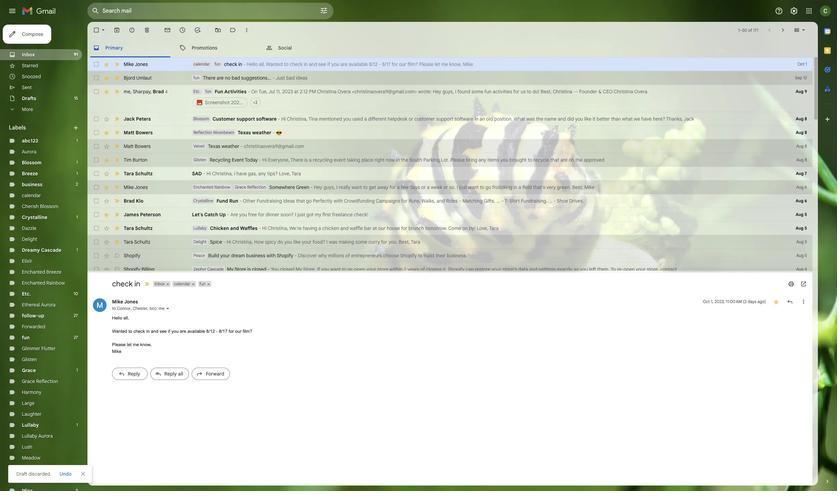 Task type: describe. For each thing, give the bounding box(es) containing it.
i right food?
[[327, 239, 328, 245]]

0 vertical spatial texas
[[238, 130, 251, 136]]

now
[[386, 157, 395, 163]]

fun left fun
[[205, 89, 212, 94]]

1 for crystalline
[[76, 215, 78, 220]]

etc. inside check in main content
[[194, 89, 201, 94]]

2 vertical spatial jones
[[124, 299, 138, 305]]

me down bjord
[[124, 88, 131, 95]]

grace reflection link
[[22, 379, 58, 385]]

gas,
[[248, 171, 257, 177]]

row containing jack peters
[[88, 112, 813, 126]]

row containing shopify
[[88, 249, 813, 263]]

days inside cell
[[748, 299, 757, 304]]

hi for chicken and waffles
[[262, 225, 267, 232]]

1 horizontal spatial any
[[479, 157, 487, 163]]

1 horizontal spatial guys,
[[443, 89, 454, 95]]

dreamy cascade link
[[22, 247, 61, 253]]

right
[[375, 157, 385, 163]]

it,
[[443, 266, 447, 273]]

hi right spice
[[227, 239, 231, 245]]

rainbow inside row
[[215, 185, 230, 190]]

cell inside row
[[192, 88, 779, 109]]

lullaby aurora
[[22, 433, 53, 439]]

i right soon?
[[295, 212, 296, 218]]

30 ﻿͏ from the left
[[504, 253, 504, 259]]

your left store, on the bottom of the page
[[637, 266, 646, 273]]

calendar button
[[173, 281, 191, 287]]

my
[[315, 212, 322, 218]]

1 horizontal spatial have
[[642, 116, 652, 122]]

abc123 link
[[22, 138, 38, 144]]

39 ﻿͏ from the left
[[515, 253, 515, 259]]

2 vertical spatial grace
[[22, 379, 35, 385]]

if
[[317, 266, 320, 273]]

schultz for spice
[[134, 239, 151, 245]]

shopify down the do
[[277, 253, 294, 259]]

me up fun activities - on tue, jul 11, 2023 at 2:12 pm christina overa <christinaovera9@gmail.com> wrote: hey guys, i found some fun activities for us to do! best, christina -- founder & ceo christina overa
[[442, 61, 448, 67]]

1 horizontal spatial some
[[472, 89, 484, 95]]

1 vertical spatial film?
[[243, 329, 252, 334]]

store's
[[503, 266, 518, 273]]

9 row from the top
[[88, 181, 813, 194]]

jul
[[269, 89, 275, 95]]

connor
[[117, 306, 131, 311]]

1 open from the left
[[355, 266, 366, 273]]

crowdfunding
[[344, 198, 375, 204]]

james
[[124, 212, 139, 218]]

meadow calm link
[[22, 466, 53, 472]]

0 vertical spatial there
[[203, 75, 216, 81]]

to left get
[[364, 184, 368, 190]]

promotions tab
[[174, 38, 260, 57]]

27 for fun
[[74, 335, 78, 340]]

to left "build"
[[418, 253, 423, 259]]

burton
[[133, 157, 147, 163]]

1 re- from the left
[[348, 266, 355, 273]]

1 horizontal spatial was
[[527, 116, 535, 122]]

bjord
[[124, 75, 135, 81]]

1 vertical spatial 8/12
[[206, 329, 215, 334]]

3 8 from the top
[[806, 144, 808, 149]]

store
[[235, 266, 246, 273]]

blossom for blossom customer support software - hi christina, tina mentioned you used a different helpdesk or customer support software in an old position. what was the name and did you like it better than what we have here? thanks, jack
[[194, 116, 209, 121]]

christina, left tina at left
[[287, 116, 308, 122]]

to up 'just'
[[284, 61, 289, 67]]

check!
[[354, 212, 369, 218]]

a right used
[[365, 116, 367, 122]]

cherish blossom
[[22, 203, 58, 210]]

31 ﻿͏ from the left
[[506, 253, 506, 259]]

i left found
[[456, 89, 457, 95]]

curry
[[369, 239, 380, 245]]

promotions
[[192, 45, 218, 51]]

snoozed
[[22, 74, 41, 80]]

and left waffle
[[341, 225, 349, 232]]

8 row from the top
[[88, 167, 813, 181]]

a right 'having'
[[319, 225, 321, 232]]

fun down promotions "tab"
[[215, 62, 221, 67]]

0 horizontal spatial go
[[306, 198, 312, 204]]

really
[[339, 184, 351, 190]]

1 tara schultz from the top
[[124, 171, 153, 177]]

1 vertical spatial see
[[160, 329, 167, 334]]

t-
[[505, 198, 510, 204]]

very
[[547, 184, 556, 190]]

0 horizontal spatial was
[[329, 239, 338, 245]]

rides
[[446, 198, 458, 204]]

1 vertical spatial 8/17
[[219, 329, 228, 334]]

ethereal aurora
[[22, 302, 56, 308]]

1 horizontal spatial the
[[537, 116, 544, 122]]

mark as unread image
[[164, 27, 171, 34]]

matt for moonbeam
[[124, 130, 134, 136]]

reflection moonbeam texas weather
[[194, 130, 272, 136]]

0 horizontal spatial our
[[235, 329, 242, 334]]

hello all,
[[112, 316, 129, 321]]

frolicking
[[493, 184, 513, 190]]

38 ﻿͏ from the left
[[514, 253, 514, 259]]

2 bad from the left
[[287, 75, 295, 81]]

2 horizontal spatial the
[[576, 157, 583, 163]]

1 ... from the left
[[497, 198, 501, 204]]

9 ﻿͏ from the left
[[479, 253, 479, 259]]

matt for texas
[[124, 143, 134, 149]]

old
[[487, 116, 493, 122]]

1 horizontal spatial hey
[[433, 89, 442, 95]]

available inside row
[[349, 61, 368, 67]]

tab list containing primary
[[88, 38, 819, 57]]

business inside "labels" navigation
[[22, 182, 42, 188]]

2 vertical spatial mike jones
[[112, 299, 138, 305]]

0 vertical spatial know,
[[450, 61, 462, 67]]

1 horizontal spatial go
[[486, 184, 492, 190]]

it
[[593, 116, 596, 122]]

to down hello all,
[[129, 329, 132, 334]]

flutter
[[41, 346, 56, 352]]

toggle split pane mode image
[[794, 27, 801, 34]]

let's catch up - are you free for dinner soon? i just got my first freelance check!
[[192, 212, 369, 218]]

can
[[466, 266, 474, 273]]

meadow for meadow calm
[[22, 466, 40, 472]]

check up ideas
[[290, 61, 303, 67]]

0 vertical spatial of
[[749, 28, 753, 33]]

2 horizontal spatial want
[[469, 184, 479, 190]]

what
[[514, 116, 526, 122]]

1 for dreamy cascade
[[76, 248, 78, 253]]

aug 9
[[797, 89, 808, 94]]

2 inside row
[[404, 266, 407, 273]]

items
[[488, 157, 500, 163]]

tue,
[[259, 89, 268, 95]]

to right us
[[527, 89, 532, 95]]

0 vertical spatial at
[[294, 89, 299, 95]]

sent
[[22, 84, 32, 91]]

0 horizontal spatial available
[[188, 329, 205, 334]]

2 horizontal spatial reflection
[[247, 185, 266, 190]]

aug 7
[[797, 171, 808, 176]]

50
[[743, 28, 748, 33]]

hi right "sad"
[[207, 171, 211, 177]]

0 horizontal spatial is
[[248, 266, 251, 273]]

calendar inside row
[[194, 62, 210, 67]]

8 ﻿͏ from the left
[[477, 253, 477, 259]]

reflection inside reflection moonbeam texas weather
[[194, 130, 212, 135]]

1 vertical spatial our
[[379, 225, 386, 232]]

2 closed from the left
[[280, 266, 295, 273]]

1 horizontal spatial of
[[421, 266, 425, 273]]

shopify up years
[[401, 253, 417, 259]]

fun inside fun there are no bad suggestions... - just bad ideas
[[194, 75, 200, 80]]

snooze image
[[179, 27, 186, 34]]

glisten link
[[22, 357, 37, 363]]

2 ﻿͏ from the left
[[470, 253, 470, 259]]

labels heading
[[9, 124, 73, 131]]

and down social tab
[[309, 61, 317, 67]]

bcc:
[[150, 306, 158, 311]]

1 vertical spatial grace
[[22, 368, 36, 374]]

1 overa from the left
[[338, 89, 351, 95]]

1 for grace
[[76, 368, 78, 373]]

bowers for texas
[[135, 143, 151, 149]]

me inside the please let me know, mike
[[133, 342, 139, 347]]

lush link
[[22, 444, 32, 450]]

aug 8 for texas weather
[[797, 130, 808, 135]]

0 vertical spatial our
[[399, 61, 407, 67]]

8/12 inside row
[[369, 61, 378, 67]]

sad - hi christina, i have gas, any tips? love, tara
[[192, 171, 301, 177]]

and right data
[[530, 266, 538, 273]]

aug for row containing jack peters
[[797, 116, 804, 121]]

1 horizontal spatial that
[[551, 157, 560, 163]]

labels navigation
[[0, 22, 88, 491]]

1 vertical spatial all,
[[124, 316, 129, 321]]

i down event
[[234, 171, 235, 177]]

etc. link
[[22, 291, 31, 297]]

mike right green.
[[585, 184, 595, 190]]

41 ﻿͏ from the left
[[518, 253, 518, 259]]

13 row from the top
[[88, 235, 813, 249]]

0 horizontal spatial on
[[463, 225, 468, 232]]

19 ﻿͏ from the left
[[491, 253, 491, 259]]

and down are
[[230, 225, 239, 232]]

fundraising.
[[521, 198, 548, 204]]

0 horizontal spatial have
[[237, 171, 247, 177]]

in up ideas
[[304, 61, 308, 67]]

your right the build
[[220, 253, 230, 259]]

christina, down let's catch up - are you free for dinner soon? i just got my first freelance check!
[[268, 225, 289, 232]]

to down millions
[[342, 266, 347, 273]]

to left the connor
[[112, 306, 116, 311]]

1 horizontal spatial or
[[422, 184, 426, 190]]

breeze link
[[22, 171, 38, 177]]

0 horizontal spatial hello
[[112, 316, 122, 321]]

reply all
[[165, 371, 183, 377]]

0 horizontal spatial guys,
[[324, 184, 335, 190]]

1 horizontal spatial 8/17
[[383, 61, 391, 67]]

check down shopify billing
[[112, 279, 133, 289]]

settings
[[539, 266, 556, 273]]

wanted inside row
[[266, 61, 283, 67]]

what
[[623, 116, 633, 122]]

1 vertical spatial love,
[[477, 225, 489, 232]]

starred image
[[774, 299, 780, 305]]

35 ﻿͏ from the left
[[510, 253, 510, 259]]

first
[[323, 212, 331, 218]]

24 ﻿͏ from the left
[[497, 253, 497, 259]]

fun activities - on tue, jul 11, 2023 at 2:12 pm christina overa <christinaovera9@gmail.com> wrote: hey guys, i found some fun activities for us to do! best, christina -- founder & ceo christina overa
[[215, 89, 648, 95]]

fund
[[217, 198, 228, 204]]

, left chester
[[131, 306, 132, 311]]

film? inside row
[[408, 61, 418, 67]]

+2 button
[[253, 99, 258, 106]]

1 50 of 171
[[739, 28, 759, 33]]

11,
[[276, 89, 281, 95]]

delete image
[[144, 27, 150, 34]]

0 horizontal spatial weather
[[222, 143, 240, 149]]

0 vertical spatial love,
[[279, 171, 291, 177]]

0 horizontal spatial want
[[331, 266, 341, 273]]

6 for hey guys, i really want to get away for a few days or a week or so. i just want to go frolicking in a field that's very green. best, mike
[[805, 185, 808, 190]]

in down shopify billing
[[134, 279, 140, 289]]

oct for oct 1
[[798, 62, 805, 67]]

1 horizontal spatial on
[[569, 157, 575, 163]]

older image
[[780, 27, 787, 34]]

calendar link
[[22, 193, 41, 199]]

in right now
[[396, 157, 400, 163]]

0 vertical spatial see
[[319, 61, 326, 67]]

me left show details "image"
[[159, 306, 165, 311]]

please for lot.
[[451, 157, 465, 163]]

check up the please let me know, mike
[[134, 329, 145, 334]]

8 for customer support software
[[805, 116, 808, 121]]

1 row from the top
[[88, 57, 813, 71]]

33 ﻿͏ from the left
[[508, 253, 508, 259]]

Starred checkbox
[[774, 299, 780, 305]]

1 inside row
[[806, 62, 808, 67]]

crystalline for crystalline fund run - other fundraising ideas that go perfectly with crowdfunding campaigns for runs, walks, and rides - matching gifts. ... - t-shirt fundraising. ... - shoe drives.
[[194, 198, 213, 203]]

aug 6 for crystalline fund run - other fundraising ideas that go perfectly with crowdfunding campaigns for runs, walks, and rides - matching gifts. ... - t-shirt fundraising. ... - shoe drives.
[[797, 198, 808, 203]]

lullaby for lullaby chicken and waffles - hi christina, we're having a chicken and waffle bar at our house for brunch tomorrow. come on by! love, tara
[[194, 226, 207, 231]]

0 horizontal spatial hey
[[314, 184, 323, 190]]

1 vertical spatial some
[[356, 239, 368, 245]]

cherish blossom link
[[22, 203, 58, 210]]

reply for reply
[[128, 371, 140, 377]]

to up gifts.
[[480, 184, 485, 190]]

matt bowers for texas
[[124, 143, 151, 149]]

in left field in the right top of the page
[[514, 184, 518, 190]]

a left week
[[427, 184, 430, 190]]

delight for delight
[[22, 236, 37, 242]]

schultz for chicken
[[135, 225, 153, 232]]

0 horizontal spatial of
[[346, 253, 350, 259]]

, down the umlaut
[[151, 88, 152, 95]]

taking
[[347, 157, 361, 163]]

enchanted rainbow inside row
[[194, 185, 230, 190]]

billing
[[142, 266, 155, 273]]

1 for abc123
[[76, 138, 78, 143]]

aug for row containing me
[[797, 89, 804, 94]]

we
[[635, 116, 641, 122]]

row containing brad klo
[[88, 194, 813, 208]]

, left bcc:
[[148, 306, 149, 311]]

mike jones for check
[[124, 61, 148, 67]]

mike up found
[[463, 61, 474, 67]]

1 for breeze
[[76, 171, 78, 176]]

having
[[303, 225, 318, 232]]

fundraising
[[257, 198, 282, 204]]

😎 image
[[276, 130, 282, 136]]

a left 'recycling'
[[309, 157, 312, 163]]

rainbow inside "labels" navigation
[[46, 280, 65, 286]]

up
[[38, 313, 44, 319]]

6 for other fundraising ideas that go perfectly with crowdfunding campaigns for runs, walks, and rides - matching gifts. ... - t-shirt fundraising. ... - shoe drives.
[[805, 198, 808, 203]]

0 horizontal spatial any
[[258, 171, 266, 177]]

harmony link
[[22, 390, 41, 396]]

1 vertical spatial at
[[373, 225, 377, 232]]

8 for texas weather
[[805, 130, 808, 135]]

row containing shopify billing
[[88, 263, 813, 276]]

1 vertical spatial wanted
[[112, 329, 127, 334]]

matt bowers for moonbeam
[[124, 130, 153, 136]]

report spam image
[[129, 27, 135, 34]]

contact
[[661, 266, 678, 273]]

0 vertical spatial all,
[[259, 61, 265, 67]]

move to image
[[215, 27, 222, 34]]

lush
[[22, 444, 32, 450]]

row containing bjord umlaut
[[88, 71, 813, 85]]

2 vertical spatial blossom
[[40, 203, 58, 210]]

0 horizontal spatial if
[[168, 329, 170, 334]]

you.
[[389, 239, 398, 245]]

in up fun there are no bad suggestions... - just bad ideas
[[239, 61, 242, 67]]

inbox for inbox button
[[155, 281, 165, 287]]

0 horizontal spatial that
[[296, 198, 305, 204]]

, left sharpay at top
[[131, 88, 132, 95]]

2 my from the left
[[296, 266, 302, 273]]

main menu image
[[8, 7, 16, 15]]

row containing james peterson
[[88, 208, 813, 222]]

i left really
[[337, 184, 338, 190]]

0 vertical spatial is
[[305, 157, 308, 163]]

founder
[[580, 89, 598, 95]]

1 horizontal spatial breeze
[[46, 269, 61, 275]]

jones for somewhere green
[[135, 184, 148, 190]]

0 vertical spatial aurora
[[22, 149, 36, 155]]

aug for row containing shopify billing
[[797, 267, 804, 272]]

1 closed from the left
[[252, 266, 267, 273]]

meadow for meadow dewdrop
[[22, 477, 40, 483]]

restore
[[475, 266, 491, 273]]

40 ﻿͏ from the left
[[517, 253, 517, 259]]

a left few
[[397, 184, 400, 190]]

26 ﻿͏ from the left
[[499, 253, 499, 259]]

hi for recycling event today
[[263, 157, 267, 163]]

cascade for zephyr
[[208, 267, 224, 272]]

data
[[519, 266, 529, 273]]

aurora for ethereal aurora
[[41, 302, 56, 308]]

shopify right it,
[[448, 266, 465, 273]]

1 vertical spatial best,
[[573, 184, 584, 190]]

oct 1, 2023, 11:00 am (2 days ago) cell
[[704, 299, 767, 305]]

0 horizontal spatial best,
[[399, 239, 410, 245]]

to left recycle
[[528, 157, 533, 163]]

22 ﻿͏ from the left
[[494, 253, 494, 259]]

1 horizontal spatial just
[[460, 184, 468, 190]]

34 ﻿͏ from the left
[[509, 253, 509, 259]]

dewdrop
[[42, 477, 61, 483]]

peterson
[[140, 212, 161, 218]]

enchanted inside row
[[194, 185, 214, 190]]

1 horizontal spatial weather
[[252, 130, 272, 136]]

christina, up dream
[[232, 239, 253, 245]]

0 horizontal spatial like
[[294, 239, 301, 245]]

a left field in the right top of the page
[[519, 184, 522, 190]]

south
[[410, 157, 423, 163]]

+2
[[253, 100, 258, 105]]

primary tab
[[88, 38, 173, 57]]

0 horizontal spatial the
[[401, 157, 409, 163]]

i right so.
[[457, 184, 458, 190]]

0 vertical spatial if
[[328, 61, 331, 67]]

1 vertical spatial brad
[[124, 198, 135, 204]]

primary
[[105, 45, 123, 51]]

grace reflection inside "labels" navigation
[[22, 379, 58, 385]]

dreamy
[[22, 247, 40, 253]]

event
[[334, 157, 346, 163]]

mike up the connor
[[112, 299, 123, 305]]

name
[[545, 116, 557, 122]]

1 vertical spatial texas
[[208, 143, 221, 149]]

activities
[[225, 89, 247, 95]]

meadow for meadow link
[[22, 455, 40, 461]]

brunch
[[409, 225, 424, 232]]

2 horizontal spatial or
[[444, 184, 448, 190]]

aug for row containing tim burton
[[797, 157, 805, 162]]

christina, down recycling
[[212, 171, 233, 177]]



Task type: vqa. For each thing, say whether or not it's contained in the screenshot.


Task type: locate. For each thing, give the bounding box(es) containing it.
1 27 from the top
[[74, 313, 78, 318]]

3 ﻿͏ from the left
[[471, 253, 471, 259]]

0 vertical spatial that
[[551, 157, 560, 163]]

0 horizontal spatial let
[[127, 342, 132, 347]]

1 horizontal spatial if
[[328, 61, 331, 67]]

1 vertical spatial any
[[258, 171, 266, 177]]

love,
[[279, 171, 291, 177], [477, 225, 489, 232]]

aug for eighth row from the bottom of the check in main content
[[797, 171, 804, 176]]

labels image
[[230, 27, 237, 34]]

16 ﻿͏ from the left
[[487, 253, 487, 259]]

0 vertical spatial oct
[[798, 62, 805, 67]]

1 8 from the top
[[805, 116, 808, 121]]

1 vertical spatial blossom
[[22, 160, 42, 166]]

inbox inside "labels" navigation
[[22, 52, 35, 58]]

like left it
[[585, 116, 592, 122]]

2 christina from the left
[[553, 89, 573, 95]]

some
[[472, 89, 484, 95], [356, 239, 368, 245]]

calendar for calendar link
[[22, 193, 41, 199]]

1 vertical spatial available
[[188, 329, 205, 334]]

business link
[[22, 182, 42, 188]]

0 vertical spatial 27
[[74, 313, 78, 318]]

0 vertical spatial glisten
[[194, 157, 206, 162]]

oct for oct 1, 2023, 11:00 am (2 days ago)
[[704, 299, 711, 304]]

please for film?
[[420, 61, 434, 67]]

other
[[243, 198, 256, 204]]

2 27 from the top
[[74, 335, 78, 340]]

archive image
[[114, 27, 120, 34]]

matt bowers up tim burton
[[124, 143, 151, 149]]

aug for 4th row from the bottom
[[797, 226, 804, 231]]

0 horizontal spatial glisten
[[22, 357, 37, 363]]

your
[[302, 239, 312, 245], [220, 253, 230, 259], [367, 266, 377, 273], [492, 266, 502, 273], [637, 266, 646, 273]]

know, inside the please let me know, mike
[[140, 342, 152, 347]]

3 meadow from the top
[[22, 477, 40, 483]]

1 vertical spatial 4
[[805, 267, 808, 272]]

1 matt bowers from the top
[[124, 130, 153, 136]]

today
[[245, 157, 258, 163]]

27
[[74, 313, 78, 318], [74, 335, 78, 340]]

cascade for dreamy
[[41, 247, 61, 253]]

mike up reply link at bottom left
[[112, 349, 122, 354]]

enchanted rainbow inside "labels" navigation
[[22, 280, 65, 286]]

1 vertical spatial oct
[[704, 299, 711, 304]]

cascade down the build
[[208, 267, 224, 272]]

than
[[612, 116, 622, 122]]

calendar down business link
[[22, 193, 41, 199]]

let inside row
[[435, 61, 441, 67]]

build
[[424, 253, 435, 259]]

1 software from the left
[[256, 116, 277, 122]]

better
[[597, 116, 610, 122]]

blossom up crystalline link
[[40, 203, 58, 210]]

reply left the all
[[165, 371, 177, 377]]

1 for blossom
[[76, 160, 78, 165]]

5 row from the top
[[88, 126, 813, 140]]

cascade inside zephyr cascade my store is closed - you closed my store. if you want to re-open your store within 2 years of closing it, shopify can restore your store's data and settings exactly as you left them. to re-open your store, contact
[[208, 267, 224, 272]]

is left 'recycling'
[[305, 157, 308, 163]]

please let me know, mike
[[112, 342, 152, 354]]

starred link
[[22, 63, 38, 69]]

11 row from the top
[[88, 208, 813, 222]]

0 vertical spatial schultz
[[135, 171, 153, 177]]

tara schultz down burton
[[124, 171, 153, 177]]

harmony
[[22, 390, 41, 396]]

1 vertical spatial grace reflection
[[22, 379, 58, 385]]

my left 'store.'
[[296, 266, 302, 273]]

got
[[307, 212, 314, 218]]

on
[[569, 157, 575, 163], [463, 225, 468, 232]]

days inside row
[[410, 184, 420, 190]]

discarded.
[[28, 471, 51, 477]]

settings image
[[791, 7, 799, 15]]

5
[[805, 212, 808, 217], [805, 226, 808, 231], [806, 239, 808, 245], [806, 253, 808, 258]]

more image
[[244, 27, 250, 34]]

row containing me
[[88, 85, 813, 112]]

18 ﻿͏ from the left
[[490, 253, 490, 259]]

0 horizontal spatial enchanted rainbow
[[22, 280, 65, 286]]

tim
[[124, 157, 132, 163]]

1 horizontal spatial at
[[373, 225, 377, 232]]

oct left "1,"
[[704, 299, 711, 304]]

hi for customer support software
[[282, 116, 286, 122]]

27 for follow-up
[[74, 313, 78, 318]]

25 ﻿͏ from the left
[[498, 253, 498, 259]]

and left did
[[558, 116, 567, 122]]

your left store's
[[492, 266, 502, 273]]

field
[[523, 184, 532, 190]]

enchanted down elixir link
[[22, 269, 45, 275]]

aug for row containing brad klo
[[797, 198, 804, 203]]

cascade right dreamy
[[41, 247, 61, 253]]

some left curry
[[356, 239, 368, 245]]

more
[[22, 106, 33, 113]]

delight for delight spice - hi christina, how spicy do you like your food? i was making some curry for you. best, tara
[[194, 239, 207, 245]]

8 for recycling event today
[[806, 157, 808, 162]]

2 row from the top
[[88, 71, 813, 85]]

7 ﻿͏ from the left
[[476, 253, 476, 259]]

2 meadow from the top
[[22, 466, 40, 472]]

0 vertical spatial breeze
[[22, 171, 38, 177]]

1 vertical spatial glisten
[[22, 357, 37, 363]]

see down show details "image"
[[160, 329, 167, 334]]

alert
[[8, 16, 827, 483]]

row containing tim burton
[[88, 153, 813, 167]]

any right gas,
[[258, 171, 266, 177]]

any
[[479, 157, 487, 163], [258, 171, 266, 177]]

0 horizontal spatial or
[[409, 116, 414, 122]]

1 vertical spatial mike jones
[[124, 184, 148, 190]]

enchanted rainbow down enchanted breeze
[[22, 280, 65, 286]]

4 8 from the top
[[806, 157, 808, 162]]

of right millions
[[346, 253, 350, 259]]

oct inside oct 1, 2023, 11:00 am (2 days ago) cell
[[704, 299, 711, 304]]

calendar for calendar button
[[174, 281, 190, 287]]

4 inside me , sharpay , brad 4
[[165, 89, 168, 94]]

pm
[[309, 89, 316, 95]]

some right found
[[472, 89, 484, 95]]

1 vertical spatial schultz
[[135, 225, 153, 232]]

2 open from the left
[[624, 266, 635, 273]]

delight inside "labels" navigation
[[22, 236, 37, 242]]

here?
[[654, 116, 666, 122]]

1 horizontal spatial glisten
[[194, 157, 206, 162]]

1 horizontal spatial ...
[[549, 198, 553, 204]]

alert containing draft discarded.
[[8, 16, 827, 483]]

mike up brad klo
[[124, 184, 134, 190]]

social tab
[[261, 38, 347, 57]]

13 ﻿͏ from the left
[[483, 253, 483, 259]]

None search field
[[88, 3, 334, 19]]

7 row from the top
[[88, 153, 813, 167]]

fun down promotions
[[194, 75, 200, 80]]

enchanted rainbow link
[[22, 280, 65, 286]]

3 tara schultz from the top
[[124, 239, 151, 245]]

shopify up the check in
[[124, 266, 140, 273]]

0 vertical spatial inbox
[[22, 52, 35, 58]]

for
[[392, 61, 398, 67], [514, 89, 520, 95], [390, 184, 396, 190], [402, 198, 408, 204], [258, 212, 265, 218], [402, 225, 408, 232], [381, 239, 388, 245], [229, 329, 234, 334]]

tara schultz for spice
[[124, 239, 151, 245]]

reflection up velvet
[[194, 130, 212, 135]]

1 jack from the left
[[124, 116, 135, 122]]

aurora for lullaby aurora
[[38, 433, 53, 439]]

11 ﻿͏ from the left
[[481, 253, 481, 259]]

0 horizontal spatial ...
[[497, 198, 501, 204]]

crystalline inside "labels" navigation
[[22, 214, 47, 221]]

in up the please let me know, mike
[[146, 329, 150, 334]]

your left food?
[[302, 239, 312, 245]]

glisten for glisten recycling event today - hi everyone, there is a recycling event taking place right now in the south parking lot. please bring any items you brought to recycle that are on the approved
[[194, 157, 206, 162]]

glisten down velvet
[[194, 157, 206, 162]]

free
[[248, 212, 257, 218]]

search mail image
[[90, 5, 102, 17]]

calendar left the fun button
[[174, 281, 190, 287]]

fun left the activities
[[485, 89, 492, 95]]

fun there are no bad suggestions... - just bad ideas
[[194, 75, 308, 81]]

...
[[497, 198, 501, 204], [549, 198, 553, 204]]

drafts
[[22, 95, 36, 102]]

1 christina from the left
[[317, 89, 337, 95]]

0 vertical spatial hey
[[433, 89, 442, 95]]

delight inside delight spice - hi christina, how spicy do you like your food? i was making some curry for you. best, tara
[[194, 239, 207, 245]]

cell containing fun activities
[[192, 88, 779, 109]]

cell
[[192, 88, 779, 109]]

laughter link
[[22, 411, 41, 418]]

12 ﻿͏ from the left
[[482, 253, 482, 259]]

27 ﻿͏ from the left
[[501, 253, 501, 259]]

see down social tab
[[319, 61, 326, 67]]

blossom for blossom
[[22, 160, 42, 166]]

91
[[74, 52, 78, 57]]

mike jones up the connor
[[112, 299, 138, 305]]

brought
[[510, 157, 527, 163]]

inbox link
[[22, 52, 35, 58]]

32 ﻿͏ from the left
[[507, 253, 507, 259]]

glimmer
[[22, 346, 40, 352]]

2 horizontal spatial please
[[451, 157, 465, 163]]

wanted down hello all,
[[112, 329, 127, 334]]

tara schultz for chicken
[[124, 225, 153, 232]]

meadow dewdrop
[[22, 477, 61, 483]]

inbox button
[[153, 281, 166, 287]]

your left store
[[367, 266, 377, 273]]

umlaut
[[136, 75, 152, 81]]

4 row from the top
[[88, 112, 813, 126]]

gmail image
[[22, 4, 59, 18]]

0 vertical spatial let
[[435, 61, 441, 67]]

3 row from the top
[[88, 85, 813, 112]]

aug for 9th row from the top of the check in main content
[[797, 185, 804, 190]]

mike up bjord
[[124, 61, 134, 67]]

2
[[76, 182, 78, 187], [404, 266, 407, 273]]

crystalline inside crystalline fund run - other fundraising ideas that go perfectly with crowdfunding campaigns for runs, walks, and rides - matching gifts. ... - t-shirt fundraising. ... - shoe drives.
[[194, 198, 213, 203]]

1 horizontal spatial best,
[[541, 89, 552, 95]]

bowers up burton
[[135, 143, 151, 149]]

gifts.
[[484, 198, 496, 204]]

have left gas,
[[237, 171, 247, 177]]

if down social tab
[[328, 61, 331, 67]]

1 my from the left
[[227, 266, 234, 273]]

grace inside row
[[235, 185, 246, 190]]

calendar inside calendar button
[[174, 281, 190, 287]]

0 vertical spatial just
[[460, 184, 468, 190]]

glisten for glisten
[[22, 357, 37, 363]]

0 horizontal spatial overa
[[338, 89, 351, 95]]

None checkbox
[[93, 27, 100, 34], [93, 88, 100, 95], [93, 116, 100, 122], [93, 129, 100, 136], [93, 170, 100, 177], [93, 184, 100, 191], [93, 198, 100, 205], [93, 225, 100, 232], [93, 239, 100, 246], [93, 252, 100, 259], [93, 27, 100, 34], [93, 88, 100, 95], [93, 116, 100, 122], [93, 129, 100, 136], [93, 170, 100, 177], [93, 184, 100, 191], [93, 198, 100, 205], [93, 225, 100, 232], [93, 239, 100, 246], [93, 252, 100, 259]]

advanced search options image
[[317, 4, 331, 17]]

recycling
[[313, 157, 333, 163]]

there up fun
[[203, 75, 216, 81]]

go
[[486, 184, 492, 190], [306, 198, 312, 204]]

1 vertical spatial cascade
[[208, 267, 224, 272]]

inbox inside button
[[155, 281, 165, 287]]

shopify up shopify billing
[[124, 253, 140, 259]]

that right recycle
[[551, 157, 560, 163]]

mike jones up bjord umlaut
[[124, 61, 148, 67]]

1 vertical spatial crystalline
[[22, 214, 47, 221]]

2 overa from the left
[[635, 89, 648, 95]]

2 re- from the left
[[618, 266, 624, 273]]

0 horizontal spatial with
[[267, 253, 276, 259]]

0 vertical spatial jones
[[135, 61, 148, 67]]

know, up reply link at bottom left
[[140, 342, 152, 347]]

1 meadow from the top
[[22, 455, 40, 461]]

check up 'no'
[[224, 61, 237, 67]]

support down +2 button
[[237, 116, 255, 122]]

on
[[251, 89, 258, 95]]

14 ﻿͏ from the left
[[485, 253, 485, 259]]

1 horizontal spatial software
[[455, 116, 474, 122]]

away
[[378, 184, 389, 190]]

1 bad from the left
[[232, 75, 240, 81]]

12 row from the top
[[88, 222, 813, 235]]

recycle
[[534, 157, 550, 163]]

mike
[[124, 61, 134, 67], [463, 61, 474, 67], [124, 184, 134, 190], [585, 184, 595, 190], [112, 299, 123, 305], [112, 349, 122, 354]]

in left an
[[475, 116, 479, 122]]

15 row from the top
[[88, 263, 813, 276]]

peace
[[194, 253, 205, 258]]

0 vertical spatial meadow
[[22, 455, 40, 461]]

weather down reflection moonbeam texas weather
[[222, 143, 240, 149]]

0 vertical spatial with
[[334, 198, 343, 204]]

2 vertical spatial best,
[[399, 239, 410, 245]]

2 matt from the top
[[124, 143, 134, 149]]

check in - hello all, wanted to check in and see if you are available 8/12 - 8/17 for our film? please let me know, mike
[[224, 61, 474, 67]]

0 vertical spatial on
[[569, 157, 575, 163]]

dazzle link
[[22, 225, 36, 232]]

2 matt bowers from the top
[[124, 143, 151, 149]]

6 ﻿͏ from the left
[[475, 253, 475, 259]]

1 horizontal spatial love,
[[477, 225, 489, 232]]

1 reply from the left
[[128, 371, 140, 377]]

171
[[754, 28, 759, 33]]

0 horizontal spatial days
[[410, 184, 420, 190]]

sent link
[[22, 84, 32, 91]]

1 horizontal spatial overa
[[635, 89, 648, 95]]

bowers for moonbeam
[[136, 130, 153, 136]]

2 vertical spatial meadow
[[22, 477, 40, 483]]

5 ﻿͏ from the left
[[474, 253, 474, 259]]

jones for check in
[[135, 61, 148, 67]]

14 row from the top
[[88, 249, 813, 263]]

let inside the please let me know, mike
[[127, 342, 132, 347]]

oct 1
[[798, 62, 808, 67]]

undo link
[[57, 468, 74, 481]]

support
[[237, 116, 255, 122], [437, 116, 454, 122]]

0 vertical spatial days
[[410, 184, 420, 190]]

lullaby down laughter
[[22, 422, 39, 429]]

best,
[[541, 89, 552, 95], [573, 184, 584, 190], [399, 239, 410, 245]]

oct up sep 12
[[798, 62, 805, 67]]

enchanted rainbow
[[194, 185, 230, 190], [22, 280, 65, 286]]

let's
[[192, 212, 203, 218]]

inbox for "inbox" link at the left
[[22, 52, 35, 58]]

hi up 😎 image
[[282, 116, 286, 122]]

oct inside row
[[798, 62, 805, 67]]

abc123
[[22, 138, 38, 144]]

lullaby for lullaby
[[22, 422, 39, 429]]

ethereal aurora link
[[22, 302, 56, 308]]

just
[[460, 184, 468, 190], [298, 212, 305, 218]]

meadow calm
[[22, 466, 53, 472]]

calendar inside "labels" navigation
[[22, 193, 41, 199]]

1 vertical spatial just
[[298, 212, 305, 218]]

guys, left found
[[443, 89, 454, 95]]

enchanted for enchanted breeze link
[[22, 269, 45, 275]]

2 reply from the left
[[165, 371, 177, 377]]

1 horizontal spatial brad
[[153, 88, 164, 95]]

freelance
[[332, 212, 353, 218]]

Search mail text field
[[103, 8, 301, 14]]

2 8 from the top
[[805, 130, 808, 135]]

mike jones for somewhere
[[124, 184, 148, 190]]

blossom left the customer
[[194, 116, 209, 121]]

days right few
[[410, 184, 420, 190]]

cascade inside "labels" navigation
[[41, 247, 61, 253]]

bring
[[467, 157, 478, 163]]

36 ﻿͏ from the left
[[512, 253, 512, 259]]

support image
[[776, 7, 784, 15]]

1 horizontal spatial want
[[352, 184, 362, 190]]

enchanted for enchanted rainbow link
[[22, 280, 45, 286]]

37 ﻿͏ from the left
[[513, 253, 513, 259]]

2 inside "labels" navigation
[[76, 182, 78, 187]]

all,
[[259, 61, 265, 67], [124, 316, 129, 321]]

all, down the connor
[[124, 316, 129, 321]]

want down millions
[[331, 266, 341, 273]]

4 ﻿͏ from the left
[[472, 253, 472, 259]]

glisten inside "labels" navigation
[[22, 357, 37, 363]]

lullaby for lullaby aurora
[[22, 433, 37, 439]]

check in main content
[[88, 22, 819, 491]]

tara schultz down james peterson
[[124, 225, 153, 232]]

2 software from the left
[[455, 116, 474, 122]]

mike inside the please let me know, mike
[[112, 349, 122, 354]]

2 jack from the left
[[685, 116, 695, 122]]

just left the got
[[298, 212, 305, 218]]

10 row from the top
[[88, 194, 813, 208]]

of right years
[[421, 266, 425, 273]]

business down how
[[247, 253, 266, 259]]

open down peace build your dream business with shopify - discover why millions of entrepreneurs choose shopify to build their business. ﻿͏ ﻿͏ ﻿͏ ﻿͏ ﻿͏ ﻿͏ ﻿͏ ﻿͏ ﻿͏ ﻿͏ ﻿͏ ﻿͏ ﻿͏ ﻿͏ ﻿͏ ﻿͏ ﻿͏ ﻿͏ ﻿͏ ﻿͏ ﻿͏ ﻿͏ ﻿͏ ﻿͏ ﻿͏ ﻿͏ ﻿͏ ﻿͏ ﻿͏ ﻿͏ ﻿͏ ﻿͏ ﻿͏ ﻿͏ ﻿͏ ﻿͏ ﻿͏ ﻿͏ ﻿͏ ﻿͏ ﻿͏
[[355, 266, 366, 273]]

lullaby inside lullaby chicken and waffles - hi christina, we're having a chicken and waffle bar at our house for brunch tomorrow. come on by! love, tara
[[194, 226, 207, 231]]

by!
[[469, 225, 476, 232]]

love, right by! on the right top of the page
[[477, 225, 489, 232]]

15 ﻿͏ from the left
[[486, 253, 486, 259]]

0 horizontal spatial crystalline
[[22, 214, 47, 221]]

like down we're
[[294, 239, 301, 245]]

blossom inside blossom customer support software - hi christina, tina mentioned you used a different helpdesk or customer support software in an old position. what was the name and did you like it better than what we have here? thanks, jack
[[194, 116, 209, 121]]

was right the what
[[527, 116, 535, 122]]

2 horizontal spatial of
[[749, 28, 753, 33]]

chicken
[[323, 225, 339, 232]]

2 ... from the left
[[549, 198, 553, 204]]

runs,
[[409, 198, 421, 204]]

1 matt from the top
[[124, 130, 134, 136]]

1 vertical spatial jones
[[135, 184, 148, 190]]

have right we on the right top of page
[[642, 116, 652, 122]]

tara schultz up shopify billing
[[124, 239, 151, 245]]

my left store at bottom
[[227, 266, 234, 273]]

1 vertical spatial was
[[329, 239, 338, 245]]

row
[[88, 57, 813, 71], [88, 71, 813, 85], [88, 85, 813, 112], [88, 112, 813, 126], [88, 126, 813, 140], [88, 140, 813, 153], [88, 153, 813, 167], [88, 167, 813, 181], [88, 181, 813, 194], [88, 194, 813, 208], [88, 208, 813, 222], [88, 222, 813, 235], [88, 235, 813, 249], [88, 249, 813, 263], [88, 263, 813, 276]]

grace reflection inside check in main content
[[235, 185, 266, 190]]

aug 8 for customer support software
[[797, 116, 808, 121]]

1 vertical spatial go
[[306, 198, 312, 204]]

aug for fifth row
[[797, 130, 804, 135]]

add to tasks image
[[194, 27, 201, 34]]

6
[[805, 185, 808, 190], [805, 198, 808, 203]]

1 horizontal spatial like
[[585, 116, 592, 122]]

brad
[[153, 88, 164, 95], [124, 198, 135, 204]]

1 horizontal spatial available
[[349, 61, 368, 67]]

sep 12
[[796, 75, 808, 80]]

... left t- on the top of page
[[497, 198, 501, 204]]

tab list
[[819, 22, 838, 467], [88, 38, 819, 57]]

matching
[[463, 198, 483, 204]]

aug 6 for somewhere green - hey guys, i really want to get away for a few days or a week or so. i just want to go frolicking in a field that's very green. best, mike
[[797, 185, 808, 190]]

lullaby down lullaby link
[[22, 433, 37, 439]]

how
[[254, 239, 264, 245]]

1 horizontal spatial open
[[624, 266, 635, 273]]

2 vertical spatial of
[[421, 266, 425, 273]]

None checkbox
[[93, 61, 100, 68], [93, 75, 100, 81], [93, 143, 100, 150], [93, 157, 100, 163], [93, 211, 100, 218], [93, 266, 100, 273], [93, 61, 100, 68], [93, 75, 100, 81], [93, 143, 100, 150], [93, 157, 100, 163], [93, 211, 100, 218], [93, 266, 100, 273]]

0 vertical spatial hello
[[247, 61, 258, 67]]

1 horizontal spatial 8/12
[[369, 61, 378, 67]]

2 vertical spatial lullaby
[[22, 433, 37, 439]]

weather left 😎 image
[[252, 130, 272, 136]]

1 horizontal spatial christina
[[553, 89, 573, 95]]

29 ﻿͏ from the left
[[503, 253, 503, 259]]

delight up 'peace'
[[194, 239, 207, 245]]

recycling
[[210, 157, 231, 163]]

the left name
[[537, 116, 544, 122]]

hello inside row
[[247, 61, 258, 67]]

their
[[436, 253, 446, 259]]

0 horizontal spatial christina
[[317, 89, 337, 95]]

closed
[[252, 266, 267, 273], [280, 266, 295, 273]]

0 vertical spatial best,
[[541, 89, 552, 95]]

2 support from the left
[[437, 116, 454, 122]]

business up calendar link
[[22, 182, 42, 188]]

are
[[341, 61, 348, 67], [217, 75, 224, 81], [561, 157, 568, 163], [180, 329, 186, 334]]

closed left you on the bottom left of page
[[252, 266, 267, 273]]

1 vertical spatial lullaby
[[22, 422, 39, 429]]

aug 8 for recycling event today
[[797, 157, 808, 162]]

2023,
[[715, 299, 726, 304]]

1 horizontal spatial jack
[[685, 116, 695, 122]]

fun inside button
[[200, 281, 206, 287]]

0 horizontal spatial grace reflection
[[22, 379, 58, 385]]

8/12
[[369, 61, 378, 67], [206, 329, 215, 334]]

christina right the pm
[[317, 89, 337, 95]]

1 horizontal spatial calendar
[[174, 281, 190, 287]]

glisten inside glisten recycling event today - hi everyone, there is a recycling event taking place right now in the south parking lot. please bring any items you brought to recycle that are on the approved
[[194, 157, 206, 162]]

business inside check in main content
[[247, 253, 266, 259]]

few
[[401, 184, 409, 190]]

23 ﻿͏ from the left
[[496, 253, 496, 259]]

or right helpdesk
[[409, 116, 414, 122]]

crystalline for crystalline
[[22, 214, 47, 221]]

1 horizontal spatial reflection
[[194, 130, 212, 135]]

forward
[[206, 371, 224, 377]]

hello down the connor
[[112, 316, 122, 321]]

of right 50
[[749, 28, 753, 33]]

aurora down lullaby link
[[38, 433, 53, 439]]

1 horizontal spatial there
[[291, 157, 303, 163]]

10
[[74, 291, 78, 297]]

1 vertical spatial breeze
[[46, 269, 61, 275]]

6 row from the top
[[88, 140, 813, 153]]

3 christina from the left
[[614, 89, 634, 95]]

etc. left fun
[[194, 89, 201, 94]]

texas up recycling
[[208, 143, 221, 149]]

1 horizontal spatial our
[[379, 225, 386, 232]]

rainbow up fund
[[215, 185, 230, 190]]

dinner
[[266, 212, 280, 218]]

20 ﻿͏ from the left
[[492, 253, 492, 259]]

inbox left calendar button
[[155, 281, 165, 287]]

days
[[410, 184, 420, 190], [748, 299, 757, 304]]

21 ﻿͏ from the left
[[493, 253, 493, 259]]

0 vertical spatial wanted
[[266, 61, 283, 67]]

klo
[[136, 198, 144, 204]]

hi right today
[[263, 157, 267, 163]]

please inside the please let me know, mike
[[112, 342, 126, 347]]

aug for 13th row from the top
[[797, 239, 804, 245]]

2023
[[282, 89, 293, 95]]

0 vertical spatial 4
[[165, 89, 168, 94]]

reflection inside "labels" navigation
[[36, 379, 58, 385]]

show details image
[[166, 307, 170, 311]]

1 horizontal spatial days
[[748, 299, 757, 304]]

1 for lullaby
[[76, 423, 78, 428]]

cascade
[[41, 247, 61, 253], [208, 267, 224, 272]]

and left rides
[[437, 198, 445, 204]]

best, right you.
[[399, 239, 410, 245]]

10 ﻿͏ from the left
[[480, 253, 480, 259]]

customer
[[213, 116, 236, 122]]

for inside 'cell'
[[514, 89, 520, 95]]

fun inside "labels" navigation
[[22, 335, 30, 341]]

1 vertical spatial that
[[296, 198, 305, 204]]

on left by! on the right top of the page
[[463, 225, 468, 232]]

2 tara schultz from the top
[[124, 225, 153, 232]]

0 horizontal spatial jack
[[124, 116, 135, 122]]

you
[[271, 266, 279, 273]]

jones up klo
[[135, 184, 148, 190]]

1 support from the left
[[237, 116, 255, 122]]

1 vertical spatial like
[[294, 239, 301, 245]]

available
[[349, 61, 368, 67], [188, 329, 205, 334]]

etc. inside "labels" navigation
[[22, 291, 31, 297]]

1 ﻿͏ from the left
[[469, 253, 469, 259]]

and down bcc:
[[151, 329, 158, 334]]

0 vertical spatial have
[[642, 116, 652, 122]]

1 vertical spatial meadow
[[22, 466, 40, 472]]

large
[[22, 400, 34, 407]]

know,
[[450, 61, 462, 67], [140, 342, 152, 347]]

17 ﻿͏ from the left
[[488, 253, 488, 259]]

reply for reply all
[[165, 371, 177, 377]]

28 ﻿͏ from the left
[[502, 253, 502, 259]]



